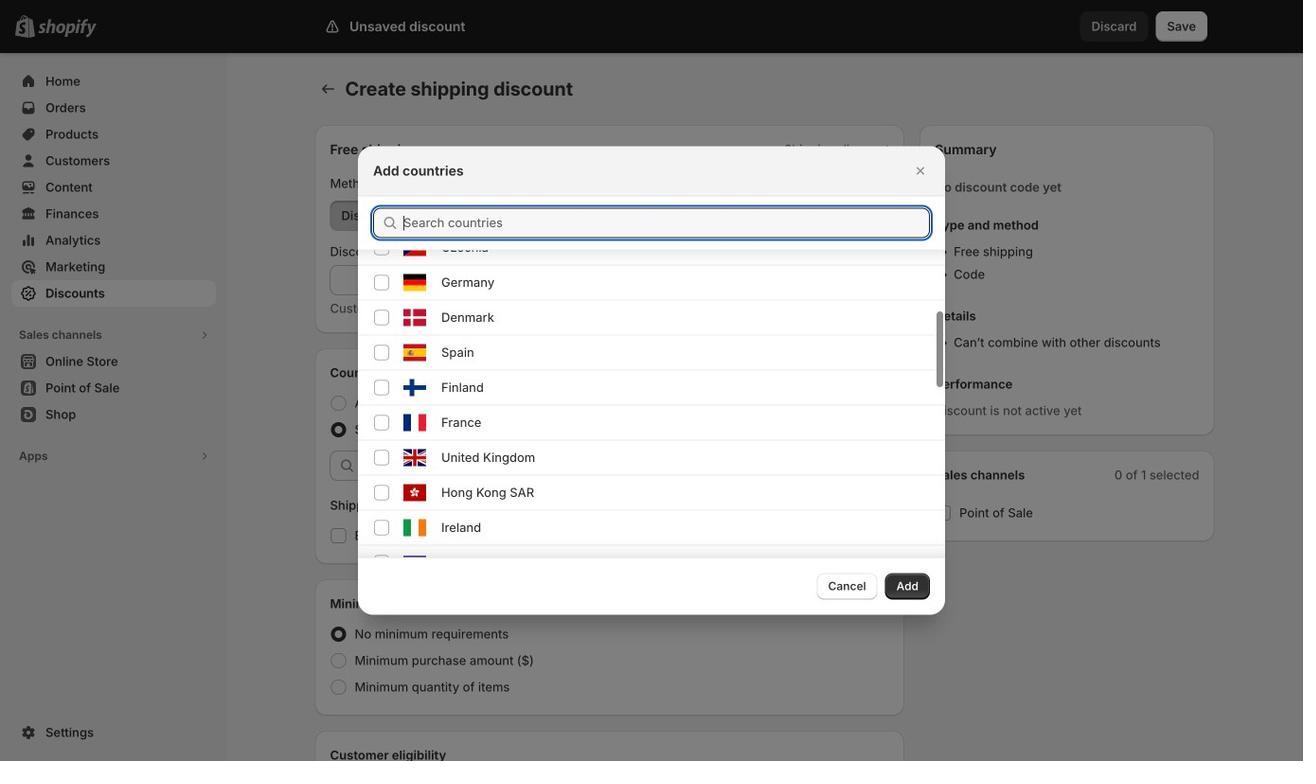 Task type: describe. For each thing, give the bounding box(es) containing it.
shopify image
[[38, 19, 97, 38]]



Task type: vqa. For each thing, say whether or not it's contained in the screenshot.
"Search countries" text box
yes



Task type: locate. For each thing, give the bounding box(es) containing it.
Search countries text field
[[403, 208, 930, 238]]

dialog
[[0, 20, 1303, 761]]



